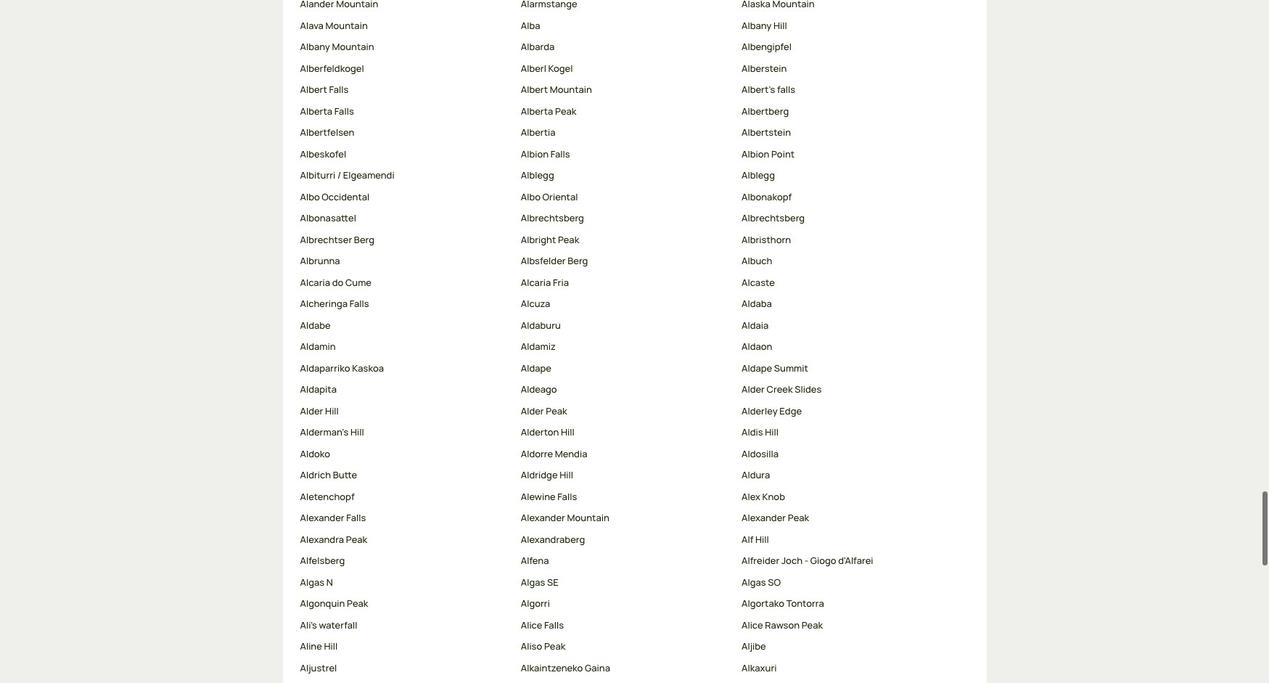 Task type: locate. For each thing, give the bounding box(es) containing it.
albrechtsberg down albonakopf
[[742, 209, 805, 222]]

aldape down aldaon
[[742, 359, 773, 372]]

hill up albengipfel
[[774, 17, 787, 30]]

alice up aljibe in the bottom of the page
[[742, 616, 763, 629]]

1 horizontal spatial alder
[[521, 402, 544, 415]]

aldamin
[[300, 338, 336, 351]]

albert down alberl
[[521, 81, 548, 94]]

dialog
[[0, 0, 1270, 683]]

aldaba link
[[742, 295, 951, 309]]

hill for alderton hill
[[561, 424, 575, 437]]

0 horizontal spatial albert
[[300, 81, 327, 94]]

mountain up alexandraberg
[[567, 509, 610, 522]]

hill up alderman's hill
[[325, 402, 339, 415]]

1 vertical spatial albany
[[300, 38, 330, 51]]

1 horizontal spatial alice
[[742, 616, 763, 629]]

hill for aldis hill
[[765, 424, 779, 437]]

1 horizontal spatial albert
[[521, 81, 548, 94]]

2 aldape from the left
[[742, 359, 773, 372]]

albany down alava
[[300, 38, 330, 51]]

alberstein link
[[742, 59, 951, 74]]

aldape inside 'aldape summit' link
[[742, 359, 773, 372]]

peak
[[555, 102, 577, 115], [558, 231, 580, 244], [546, 402, 568, 415], [788, 509, 810, 522], [346, 531, 367, 544], [347, 595, 368, 608], [802, 616, 823, 629], [544, 638, 566, 651]]

algortako tontorra link
[[742, 595, 951, 609]]

aldaon link
[[742, 338, 951, 352]]

kogel
[[549, 59, 573, 73]]

aldape down aldamiz
[[521, 359, 552, 372]]

2 albion from the left
[[742, 145, 770, 158]]

algas so link
[[742, 573, 951, 588]]

peak up alderton hill
[[546, 402, 568, 415]]

1 albrechtsberg from the left
[[521, 209, 584, 222]]

albertberg link
[[742, 102, 951, 116]]

1 horizontal spatial aldape
[[742, 359, 773, 372]]

alder
[[742, 381, 765, 394], [300, 402, 323, 415], [521, 402, 544, 415]]

alcaria down albrunna
[[300, 274, 330, 287]]

mountain inside albany mountain link
[[332, 38, 374, 51]]

albo inside albo oriental link
[[521, 188, 541, 201]]

mountain for alexander mountain
[[567, 509, 610, 522]]

hill
[[774, 17, 787, 30], [325, 402, 339, 415], [351, 424, 364, 437], [561, 424, 575, 437], [765, 424, 779, 437], [560, 466, 573, 479], [756, 531, 769, 544], [324, 638, 338, 651]]

cookie consent banner dialog
[[17, 614, 1252, 666]]

kaskoa
[[352, 359, 384, 372]]

aldeago
[[521, 381, 557, 394]]

alcaste
[[742, 274, 775, 287]]

peak inside 'link'
[[788, 509, 810, 522]]

alkaintzeneko gaina link
[[521, 659, 730, 673]]

albrechtsberg up albright peak
[[521, 209, 584, 222]]

alder hill link
[[300, 402, 509, 416]]

berg right albrechtser
[[354, 231, 375, 244]]

mendia
[[555, 445, 588, 458]]

algas for algas se
[[521, 573, 546, 587]]

cume
[[345, 274, 372, 287]]

2 algas from the left
[[521, 573, 546, 587]]

falls for albert falls
[[329, 81, 349, 94]]

falls down cume
[[350, 295, 369, 308]]

albion down albertia
[[521, 145, 549, 158]]

1 horizontal spatial algas
[[521, 573, 546, 587]]

1 horizontal spatial alberta
[[521, 102, 553, 115]]

mountain down the alava mountain
[[332, 38, 374, 51]]

albany up albengipfel
[[742, 17, 772, 30]]

1 aldape from the left
[[521, 359, 552, 372]]

1 alblegg from the left
[[521, 167, 554, 180]]

falls up alexandra peak
[[347, 509, 366, 522]]

0 horizontal spatial albrechtsberg link
[[521, 209, 730, 224]]

alava mountain
[[300, 17, 368, 30]]

albsfelder
[[521, 252, 566, 265]]

alex knob
[[742, 488, 786, 501]]

albert's falls link
[[742, 81, 951, 95]]

alf hill link
[[742, 531, 951, 545]]

alderley edge link
[[742, 402, 951, 416]]

peak down "alexander falls"
[[346, 531, 367, 544]]

0 horizontal spatial alblegg
[[521, 167, 554, 180]]

1 alice from the left
[[521, 616, 543, 629]]

2 albrechtsberg link from the left
[[742, 209, 951, 224]]

peak for alberta peak
[[555, 102, 577, 115]]

0 vertical spatial albany
[[742, 17, 772, 30]]

albertfelsen
[[300, 124, 355, 137]]

1 horizontal spatial albo
[[521, 188, 541, 201]]

alcheringa falls
[[300, 295, 369, 308]]

albert inside albert mountain link
[[521, 81, 548, 94]]

aldura link
[[742, 466, 951, 481]]

mountain
[[326, 17, 368, 30], [332, 38, 374, 51], [550, 81, 592, 94], [567, 509, 610, 522]]

albright peak link
[[521, 231, 730, 245]]

0 horizontal spatial albany
[[300, 38, 330, 51]]

ali's
[[300, 616, 317, 629]]

alexander peak link
[[742, 509, 951, 523]]

2 albrechtsberg from the left
[[742, 209, 805, 222]]

1 albo from the left
[[300, 188, 320, 201]]

algas left so
[[742, 573, 766, 587]]

albion down albertstein
[[742, 145, 770, 158]]

alexander falls link
[[300, 509, 509, 523]]

alice up aliso
[[521, 616, 543, 629]]

albo oriental
[[521, 188, 578, 201]]

alcaria fria
[[521, 274, 569, 287]]

1 horizontal spatial berg
[[568, 252, 588, 265]]

mountain inside alexander mountain link
[[567, 509, 610, 522]]

alcaria up the alcuza
[[521, 274, 551, 287]]

aldridge hill link
[[521, 466, 730, 481]]

3 algas from the left
[[742, 573, 766, 587]]

aldorre
[[521, 445, 553, 458]]

0 horizontal spatial alcaria
[[300, 274, 330, 287]]

alice
[[521, 616, 543, 629], [742, 616, 763, 629]]

0 horizontal spatial aldape
[[521, 359, 552, 372]]

aljibe link
[[742, 638, 951, 652]]

creek
[[767, 381, 793, 394]]

alexander inside 'link'
[[742, 509, 786, 522]]

albert up alberta falls on the left of the page
[[300, 81, 327, 94]]

alberta for alberta falls
[[300, 102, 333, 115]]

1 horizontal spatial albany
[[742, 17, 772, 30]]

2 albo from the left
[[521, 188, 541, 201]]

albert
[[300, 81, 327, 94], [521, 81, 548, 94]]

hill right 'aline'
[[324, 638, 338, 651]]

falls down albertia
[[551, 145, 570, 158]]

albion inside albion point link
[[742, 145, 770, 158]]

peak down albert mountain
[[555, 102, 577, 115]]

hill right alf
[[756, 531, 769, 544]]

peak down tontorra
[[802, 616, 823, 629]]

alexander up alexandra
[[300, 509, 345, 522]]

alblegg up albonakopf
[[742, 167, 775, 180]]

albo down albiturri
[[300, 188, 320, 201]]

algas left n
[[300, 573, 325, 587]]

aldorre mendia link
[[521, 445, 730, 459]]

albert's
[[742, 81, 776, 94]]

alfreider joch - giogo d'alfarei link
[[742, 552, 951, 566]]

aldaba
[[742, 295, 772, 308]]

alexandra peak
[[300, 531, 367, 544]]

1 albion from the left
[[521, 145, 549, 158]]

aldura
[[742, 466, 770, 479]]

albertberg
[[742, 102, 789, 115]]

peak up alkaintzeneko
[[544, 638, 566, 651]]

2 horizontal spatial alder
[[742, 381, 765, 394]]

peak up the joch
[[788, 509, 810, 522]]

aliso
[[521, 638, 543, 651]]

alice falls link
[[521, 616, 730, 630]]

d'alfarei
[[839, 552, 874, 565]]

2 alcaria from the left
[[521, 274, 551, 287]]

algas n link
[[300, 573, 509, 588]]

albrechtsberg link up the albright peak link
[[521, 209, 730, 224]]

mountain inside alava mountain link
[[326, 17, 368, 30]]

hill for aldridge hill
[[560, 466, 573, 479]]

1 horizontal spatial alexander
[[521, 509, 566, 522]]

albo left the oriental at the left top of page
[[521, 188, 541, 201]]

2 alexander from the left
[[521, 509, 566, 522]]

1 horizontal spatial alblegg
[[742, 167, 775, 180]]

aldoko link
[[300, 445, 509, 459]]

1 alcaria from the left
[[300, 274, 330, 287]]

alblegg link up albo oriental link
[[521, 167, 730, 181]]

alcuza
[[521, 295, 551, 308]]

alkaintzeneko
[[521, 659, 583, 672]]

falls inside 'link'
[[329, 81, 349, 94]]

alcaria do cume link
[[300, 274, 509, 288]]

falls up aliso peak
[[544, 616, 564, 629]]

aldapita link
[[300, 381, 509, 395]]

mountain up "albany mountain"
[[326, 17, 368, 30]]

hill right the 'alderman's'
[[351, 424, 364, 437]]

1 horizontal spatial albrechtsberg
[[742, 209, 805, 222]]

aldape summit
[[742, 359, 809, 372]]

alfelsberg link
[[300, 552, 509, 566]]

albany mountain
[[300, 38, 374, 51]]

alexander down alex knob
[[742, 509, 786, 522]]

aline hill
[[300, 638, 338, 651]]

alice inside 'link'
[[521, 616, 543, 629]]

1 horizontal spatial alcaria
[[521, 274, 551, 287]]

alice for alice rawson peak
[[742, 616, 763, 629]]

hill for alder hill
[[325, 402, 339, 415]]

peak for algonquin peak
[[347, 595, 368, 608]]

alblegg link down albion point link at the top of page
[[742, 167, 951, 181]]

hill up the mendia
[[561, 424, 575, 437]]

1 horizontal spatial albion
[[742, 145, 770, 158]]

hill for alf hill
[[756, 531, 769, 544]]

alexander down alewine
[[521, 509, 566, 522]]

0 horizontal spatial alexander
[[300, 509, 345, 522]]

0 horizontal spatial albo
[[300, 188, 320, 201]]

2 albert from the left
[[521, 81, 548, 94]]

2 horizontal spatial alexander
[[742, 509, 786, 522]]

rawson
[[765, 616, 800, 629]]

aldrich butte link
[[300, 466, 509, 481]]

0 horizontal spatial alberta
[[300, 102, 333, 115]]

alkaintzeneko gaina
[[521, 659, 611, 672]]

aldamin link
[[300, 338, 509, 352]]

alexandra peak link
[[300, 531, 509, 545]]

alder for alder hill
[[300, 402, 323, 415]]

0 horizontal spatial albrechtsberg
[[521, 209, 584, 222]]

alderley edge
[[742, 402, 802, 415]]

peak up waterfall
[[347, 595, 368, 608]]

2 alice from the left
[[742, 616, 763, 629]]

alder up alderley
[[742, 381, 765, 394]]

hill for aline hill
[[324, 638, 338, 651]]

peak for alder peak
[[546, 402, 568, 415]]

alderman's hill link
[[300, 424, 509, 438]]

albsfelder berg
[[521, 252, 588, 265]]

albertfelsen link
[[300, 124, 509, 138]]

2 horizontal spatial algas
[[742, 573, 766, 587]]

alderman's
[[300, 424, 349, 437]]

albany for albany hill
[[742, 17, 772, 30]]

mountain down kogel
[[550, 81, 592, 94]]

berg for albsfelder berg
[[568, 252, 588, 265]]

2 alberta from the left
[[521, 102, 553, 115]]

0 horizontal spatial alice
[[521, 616, 543, 629]]

elgeamendi
[[343, 167, 395, 180]]

1 alblegg link from the left
[[521, 167, 730, 181]]

algas left se on the left bottom of the page
[[521, 573, 546, 587]]

albrechtsberg link down albonakopf link at the right top of page
[[742, 209, 951, 224]]

albert inside 'albert falls' 'link'
[[300, 81, 327, 94]]

mountain inside albert mountain link
[[550, 81, 592, 94]]

albiturri
[[300, 167, 336, 180]]

hill down the mendia
[[560, 466, 573, 479]]

peak up albsfelder berg
[[558, 231, 580, 244]]

aldape inside aldape 'link'
[[521, 359, 552, 372]]

alblegg down "albion falls"
[[521, 167, 554, 180]]

alexandraberg link
[[521, 531, 730, 545]]

1 vertical spatial berg
[[568, 252, 588, 265]]

1 alexander from the left
[[300, 509, 345, 522]]

occidental
[[322, 188, 370, 201]]

alexander for alexander peak
[[742, 509, 786, 522]]

3 alexander from the left
[[742, 509, 786, 522]]

hill right aldis
[[765, 424, 779, 437]]

falls for alice falls
[[544, 616, 564, 629]]

falls down alberfeldkogel
[[329, 81, 349, 94]]

fria
[[553, 274, 569, 287]]

0 horizontal spatial algas
[[300, 573, 325, 587]]

albo occidental
[[300, 188, 370, 201]]

slides
[[795, 381, 822, 394]]

hill for albany hill
[[774, 17, 787, 30]]

falls up "albertfelsen"
[[334, 102, 354, 115]]

berg up fria
[[568, 252, 588, 265]]

alcaria
[[300, 274, 330, 287], [521, 274, 551, 287]]

alfreider joch - giogo d'alfarei
[[742, 552, 874, 565]]

alder down aldapita
[[300, 402, 323, 415]]

aldosilla
[[742, 445, 779, 458]]

alberta down "albert falls" on the top
[[300, 102, 333, 115]]

edge
[[780, 402, 802, 415]]

alder inside 'link'
[[742, 381, 765, 394]]

0 horizontal spatial berg
[[354, 231, 375, 244]]

0 horizontal spatial alblegg link
[[521, 167, 730, 181]]

1 albert from the left
[[300, 81, 327, 94]]

alex
[[742, 488, 761, 501]]

0 horizontal spatial albion
[[521, 145, 549, 158]]

peak for alexander peak
[[788, 509, 810, 522]]

1 horizontal spatial albrechtsberg link
[[742, 209, 951, 224]]

alder down aldeago
[[521, 402, 544, 415]]

2 alblegg link from the left
[[742, 167, 951, 181]]

alcaria do cume
[[300, 274, 372, 287]]

alewine
[[521, 488, 556, 501]]

alcuza link
[[521, 295, 730, 309]]

albrechtsberg
[[521, 209, 584, 222], [742, 209, 805, 222]]

0 horizontal spatial alder
[[300, 402, 323, 415]]

1 horizontal spatial alblegg link
[[742, 167, 951, 181]]

0 vertical spatial berg
[[354, 231, 375, 244]]

aljustrel link
[[300, 659, 509, 673]]

albion inside albion falls link
[[521, 145, 549, 158]]

albengipfel
[[742, 38, 792, 51]]

1 alberta from the left
[[300, 102, 333, 115]]

alfelsberg
[[300, 552, 345, 565]]

alberta up albertia
[[521, 102, 553, 115]]

1 algas from the left
[[300, 573, 325, 587]]

falls up alexander mountain
[[558, 488, 577, 501]]



Task type: describe. For each thing, give the bounding box(es) containing it.
falls for alcheringa falls
[[350, 295, 369, 308]]

alcheringa
[[300, 295, 348, 308]]

butte
[[333, 466, 357, 479]]

albrechtsberg for 2nd albrechtsberg link
[[742, 209, 805, 222]]

alderton hill link
[[521, 424, 730, 438]]

mountain for albert mountain
[[550, 81, 592, 94]]

algortako tontorra
[[742, 595, 825, 608]]

albo for albo oriental
[[521, 188, 541, 201]]

peak for alexandra peak
[[346, 531, 367, 544]]

point
[[772, 145, 795, 158]]

albo for albo occidental
[[300, 188, 320, 201]]

algortako
[[742, 595, 785, 608]]

algonquin peak
[[300, 595, 368, 608]]

albrechtser
[[300, 231, 352, 244]]

albright
[[521, 231, 556, 244]]

peak for albright peak
[[558, 231, 580, 244]]

giogo
[[811, 552, 837, 565]]

alder hill
[[300, 402, 339, 415]]

gaina
[[585, 659, 611, 672]]

albert's falls
[[742, 81, 796, 94]]

alder peak link
[[521, 402, 730, 416]]

aldis hill
[[742, 424, 779, 437]]

aletenchopf link
[[300, 488, 509, 502]]

alice rawson peak link
[[742, 616, 951, 630]]

falls for albion falls
[[551, 145, 570, 158]]

aliso peak link
[[521, 638, 730, 652]]

algas se
[[521, 573, 559, 587]]

alcaria fria link
[[521, 274, 730, 288]]

albrechtsberg for 1st albrechtsberg link from the left
[[521, 209, 584, 222]]

alberta falls link
[[300, 102, 509, 116]]

aliso peak
[[521, 638, 566, 651]]

albany hill
[[742, 17, 787, 30]]

algas n
[[300, 573, 333, 587]]

albert for albert falls
[[300, 81, 327, 94]]

alfena
[[521, 552, 549, 565]]

aldape summit link
[[742, 359, 951, 373]]

alberfeldkogel
[[300, 59, 364, 73]]

aldorre mendia
[[521, 445, 588, 458]]

albany for albany mountain
[[300, 38, 330, 51]]

alberl kogel link
[[521, 59, 730, 74]]

aljustrel
[[300, 659, 337, 672]]

berg for albrechtser berg
[[354, 231, 375, 244]]

albo occidental link
[[300, 188, 509, 202]]

alba link
[[521, 17, 730, 31]]

algas for algas n
[[300, 573, 325, 587]]

alder creek slides link
[[742, 381, 951, 395]]

alexander peak
[[742, 509, 810, 522]]

aldridge
[[521, 466, 558, 479]]

alexander for alexander falls
[[300, 509, 345, 522]]

falls
[[777, 81, 796, 94]]

aldabe
[[300, 316, 331, 330]]

albert mountain
[[521, 81, 592, 94]]

aldosilla link
[[742, 445, 951, 459]]

2 alblegg from the left
[[742, 167, 775, 180]]

alberta for alberta peak
[[521, 102, 553, 115]]

albarda
[[521, 38, 555, 51]]

albion point link
[[742, 145, 951, 159]]

aldape for aldape summit
[[742, 359, 773, 372]]

albert falls link
[[300, 81, 509, 95]]

albertia link
[[521, 124, 730, 138]]

alexander for alexander mountain
[[521, 509, 566, 522]]

aldapita
[[300, 381, 337, 394]]

aldis
[[742, 424, 763, 437]]

alewine falls
[[521, 488, 577, 501]]

do
[[332, 274, 344, 287]]

alder for alder creek slides
[[742, 381, 765, 394]]

alewine falls link
[[521, 488, 730, 502]]

summit
[[775, 359, 809, 372]]

alder for alder peak
[[521, 402, 544, 415]]

albiturri / elgeamendi
[[300, 167, 395, 180]]

aldape link
[[521, 359, 730, 373]]

alberstein
[[742, 59, 787, 73]]

albrechtser berg link
[[300, 231, 509, 245]]

albany mountain link
[[300, 38, 509, 52]]

peak for aliso peak
[[544, 638, 566, 651]]

alexandra
[[300, 531, 344, 544]]

albion for albion falls
[[521, 145, 549, 158]]

mountain for alava mountain
[[326, 17, 368, 30]]

aldabe link
[[300, 316, 509, 331]]

algonquin peak link
[[300, 595, 509, 609]]

hill for alderman's hill
[[351, 424, 364, 437]]

alderman's hill
[[300, 424, 364, 437]]

-
[[805, 552, 809, 565]]

so
[[768, 573, 781, 587]]

albert for albert mountain
[[521, 81, 548, 94]]

alberl
[[521, 59, 547, 73]]

alf
[[742, 531, 754, 544]]

aljibe
[[742, 638, 766, 651]]

mountain for albany mountain
[[332, 38, 374, 51]]

alderton hill
[[521, 424, 575, 437]]

joch
[[782, 552, 803, 565]]

alexander mountain
[[521, 509, 610, 522]]

aldape for aldape 'link' on the bottom
[[521, 359, 552, 372]]

tontorra
[[787, 595, 825, 608]]

falls for alberta falls
[[334, 102, 354, 115]]

alava mountain link
[[300, 17, 509, 31]]

alcaria for alcaria do cume
[[300, 274, 330, 287]]

algonquin
[[300, 595, 345, 608]]

alba
[[521, 17, 541, 30]]

albion for albion point
[[742, 145, 770, 158]]

albion falls
[[521, 145, 570, 158]]

alfena link
[[521, 552, 730, 566]]

falls for alewine falls
[[558, 488, 577, 501]]

alcaste link
[[742, 274, 951, 288]]

aldaburu link
[[521, 316, 730, 331]]

aldaia link
[[742, 316, 951, 331]]

albsfelder berg link
[[521, 252, 730, 266]]

falls for alexander falls
[[347, 509, 366, 522]]

algas for algas so
[[742, 573, 766, 587]]

aldaparriko
[[300, 359, 350, 372]]

alice for alice falls
[[521, 616, 543, 629]]

1 albrechtsberg link from the left
[[521, 209, 730, 224]]

alcheringa falls link
[[300, 295, 509, 309]]

alcaria for alcaria fria
[[521, 274, 551, 287]]



Task type: vqa. For each thing, say whether or not it's contained in the screenshot.
group to the bottom
no



